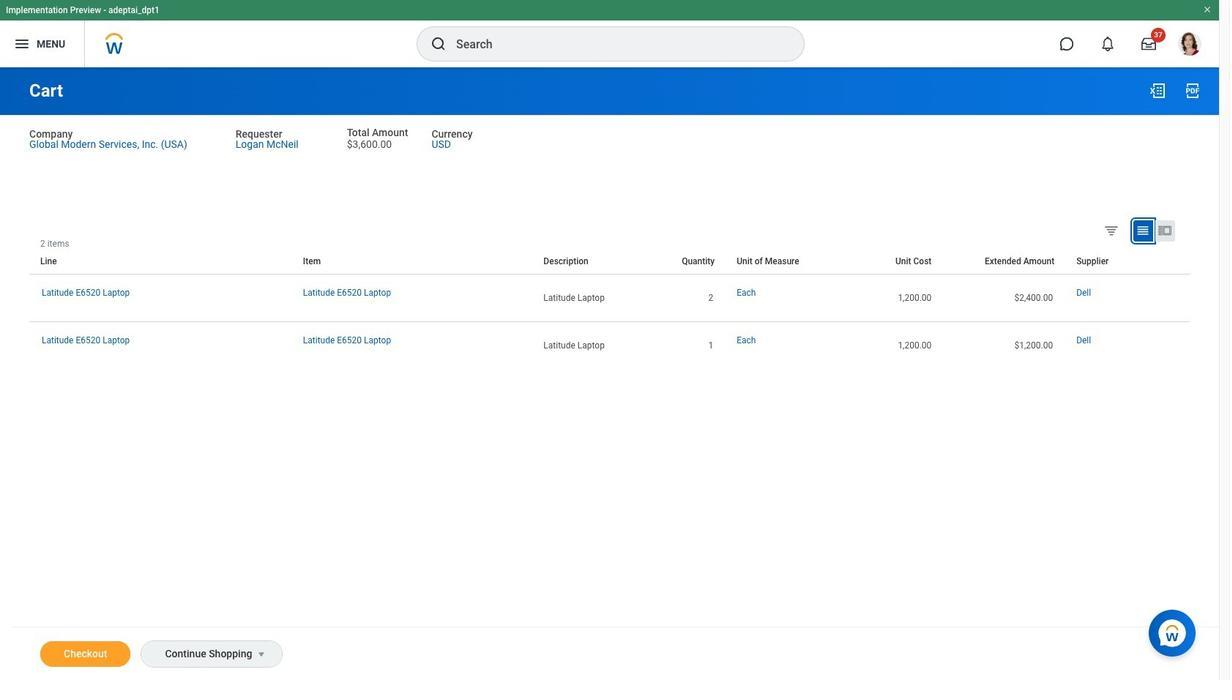 Task type: vqa. For each thing, say whether or not it's contained in the screenshot.
the Profile Logan McNeil image
yes



Task type: describe. For each thing, give the bounding box(es) containing it.
toggle to list detail view image
[[1158, 223, 1172, 238]]

inbox large image
[[1142, 37, 1156, 51]]

select to filter grid data image
[[1104, 222, 1120, 238]]

export to excel image
[[1149, 82, 1167, 100]]

justify image
[[13, 35, 31, 53]]



Task type: locate. For each thing, give the bounding box(es) containing it.
notifications large image
[[1101, 37, 1115, 51]]

Search Workday  search field
[[456, 28, 774, 60]]

profile logan mcneil image
[[1178, 32, 1202, 59]]

caret down image
[[253, 649, 271, 661]]

view printable version (pdf) image
[[1184, 82, 1202, 100]]

search image
[[430, 35, 447, 53]]

main content
[[0, 67, 1219, 680]]

option group
[[1101, 220, 1186, 245]]

close environment banner image
[[1203, 5, 1212, 14]]

banner
[[0, 0, 1219, 67]]

Toggle to Grid view radio
[[1134, 220, 1153, 242]]

toggle to grid view image
[[1136, 223, 1150, 238]]

Toggle to List Detail view radio
[[1156, 220, 1175, 242]]

toolbar
[[1179, 239, 1190, 249]]



